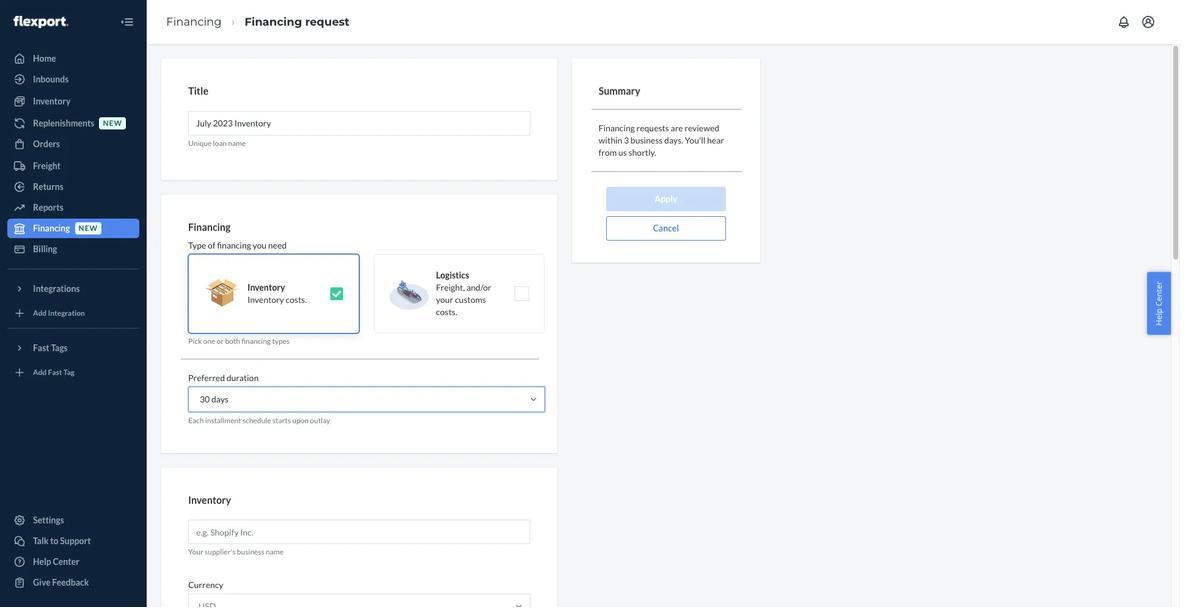 Task type: locate. For each thing, give the bounding box(es) containing it.
check square image
[[329, 287, 344, 302]]

give feedback button
[[7, 573, 139, 593]]

name
[[228, 139, 246, 148], [266, 548, 284, 557]]

business right supplier's
[[237, 548, 265, 557]]

each installment schedule starts upon outlay
[[188, 417, 330, 426]]

flexport logo image
[[13, 16, 68, 28]]

2 add from the top
[[33, 368, 47, 377]]

0 vertical spatial costs.
[[286, 295, 307, 305]]

pick
[[188, 337, 202, 346]]

business inside financing requests are reviewed within 3 business days. you'll hear from us shortly.
[[631, 135, 663, 145]]

add for add fast tag
[[33, 368, 47, 377]]

1 horizontal spatial help
[[1154, 309, 1165, 326]]

close navigation image
[[120, 15, 134, 29]]

center inside 'button'
[[1154, 282, 1165, 307]]

0 horizontal spatial business
[[237, 548, 265, 557]]

0 vertical spatial add
[[33, 309, 47, 318]]

financing for financing requests are reviewed within 3 business days. you'll hear from us shortly.
[[599, 123, 635, 133]]

open account menu image
[[1141, 15, 1156, 29]]

summary
[[599, 85, 641, 97]]

schedule
[[243, 417, 271, 426]]

inventory up types
[[248, 295, 284, 305]]

0 horizontal spatial new
[[79, 224, 98, 233]]

financing
[[217, 240, 251, 251], [242, 337, 271, 346]]

1 horizontal spatial center
[[1154, 282, 1165, 307]]

financing right of
[[217, 240, 251, 251]]

unique loan name
[[188, 139, 246, 148]]

name right supplier's
[[266, 548, 284, 557]]

requests
[[637, 123, 669, 133]]

type of financing you need
[[188, 240, 287, 251]]

costs. inside inventory inventory costs.
[[286, 295, 307, 305]]

breadcrumbs navigation
[[157, 4, 359, 40]]

financing request link
[[245, 15, 350, 29]]

financing request
[[245, 15, 350, 29]]

both
[[225, 337, 240, 346]]

loan
[[213, 139, 227, 148]]

add fast tag link
[[7, 363, 139, 383]]

reports link
[[7, 198, 139, 218]]

us
[[619, 147, 627, 157]]

duration
[[227, 373, 259, 384]]

1 vertical spatial business
[[237, 548, 265, 557]]

1 vertical spatial center
[[53, 557, 79, 567]]

add
[[33, 309, 47, 318], [33, 368, 47, 377]]

add integration
[[33, 309, 85, 318]]

0 vertical spatial business
[[631, 135, 663, 145]]

inventory down inbounds
[[33, 96, 71, 106]]

costs. left check square icon
[[286, 295, 307, 305]]

center
[[1154, 282, 1165, 307], [53, 557, 79, 567]]

costs.
[[286, 295, 307, 305], [436, 307, 457, 317]]

reports
[[33, 202, 63, 213]]

0 vertical spatial new
[[103, 119, 122, 128]]

1 vertical spatial new
[[79, 224, 98, 233]]

cancel
[[653, 223, 679, 233]]

help inside 'button'
[[1154, 309, 1165, 326]]

e.g. March 2023 inventory top-up field
[[188, 111, 530, 135]]

request
[[305, 15, 350, 29]]

inbounds link
[[7, 70, 139, 89]]

1 horizontal spatial costs.
[[436, 307, 457, 317]]

new for financing
[[79, 224, 98, 233]]

0 horizontal spatial center
[[53, 557, 79, 567]]

0 vertical spatial name
[[228, 139, 246, 148]]

1 vertical spatial costs.
[[436, 307, 457, 317]]

0 vertical spatial help
[[1154, 309, 1165, 326]]

currency
[[188, 580, 223, 591]]

supplier's
[[205, 548, 236, 557]]

your
[[188, 548, 203, 557]]

fast
[[33, 343, 49, 353], [48, 368, 62, 377]]

0 horizontal spatial help
[[33, 557, 51, 567]]

0 vertical spatial help center
[[1154, 282, 1165, 326]]

inventory link
[[7, 92, 139, 111]]

you'll
[[685, 135, 706, 145]]

pick one or both financing types
[[188, 337, 290, 346]]

financing right both
[[242, 337, 271, 346]]

1 horizontal spatial new
[[103, 119, 122, 128]]

1 vertical spatial help center
[[33, 557, 79, 567]]

home
[[33, 53, 56, 64]]

new down reports link
[[79, 224, 98, 233]]

help center
[[1154, 282, 1165, 326], [33, 557, 79, 567]]

of
[[208, 240, 215, 251]]

1 vertical spatial name
[[266, 548, 284, 557]]

financing
[[166, 15, 222, 29], [245, 15, 302, 29], [599, 123, 635, 133], [188, 221, 231, 233], [33, 223, 70, 234]]

0 horizontal spatial costs.
[[286, 295, 307, 305]]

financing for financing link
[[166, 15, 222, 29]]

fast left the tags
[[33, 343, 49, 353]]

0 vertical spatial center
[[1154, 282, 1165, 307]]

1 vertical spatial add
[[33, 368, 47, 377]]

costs. down the your
[[436, 307, 457, 317]]

0 vertical spatial financing
[[217, 240, 251, 251]]

starts
[[273, 417, 291, 426]]

help
[[1154, 309, 1165, 326], [33, 557, 51, 567]]

0 vertical spatial fast
[[33, 343, 49, 353]]

billing
[[33, 244, 57, 254]]

open notifications image
[[1117, 15, 1132, 29]]

fast left tag
[[48, 368, 62, 377]]

1 horizontal spatial help center
[[1154, 282, 1165, 326]]

your supplier's business name
[[188, 548, 284, 557]]

inventory inside 'link'
[[33, 96, 71, 106]]

1 horizontal spatial business
[[631, 135, 663, 145]]

shortly.
[[629, 147, 656, 157]]

add down fast tags
[[33, 368, 47, 377]]

business up shortly.
[[631, 135, 663, 145]]

1 vertical spatial fast
[[48, 368, 62, 377]]

new up orders link
[[103, 119, 122, 128]]

1 add from the top
[[33, 309, 47, 318]]

1 horizontal spatial name
[[266, 548, 284, 557]]

unique
[[188, 139, 212, 148]]

inbounds
[[33, 74, 69, 84]]

financing requests are reviewed within 3 business days. you'll hear from us shortly.
[[599, 123, 724, 157]]

customs
[[455, 295, 486, 305]]

business
[[631, 135, 663, 145], [237, 548, 265, 557]]

30 days
[[200, 395, 229, 405]]

freight
[[33, 161, 61, 171]]

inventory
[[33, 96, 71, 106], [248, 283, 285, 293], [248, 295, 284, 305], [188, 494, 231, 506]]

1 vertical spatial financing
[[242, 337, 271, 346]]

from
[[599, 147, 617, 157]]

help center inside help center 'button'
[[1154, 282, 1165, 326]]

name right loan at the top of page
[[228, 139, 246, 148]]

new
[[103, 119, 122, 128], [79, 224, 98, 233]]

type
[[188, 240, 206, 251]]

inventory down you
[[248, 283, 285, 293]]

financing for financing request
[[245, 15, 302, 29]]

add left integration
[[33, 309, 47, 318]]

financing inside financing requests are reviewed within 3 business days. you'll hear from us shortly.
[[599, 123, 635, 133]]

0 horizontal spatial help center
[[33, 557, 79, 567]]



Task type: describe. For each thing, give the bounding box(es) containing it.
inventory up supplier's
[[188, 494, 231, 506]]

preferred
[[188, 373, 225, 384]]

feedback
[[52, 578, 89, 588]]

costs. inside logistics freight, and/or your customs costs.
[[436, 307, 457, 317]]

your
[[436, 295, 453, 305]]

to
[[50, 536, 58, 547]]

add for add integration
[[33, 309, 47, 318]]

returns
[[33, 182, 63, 192]]

freight,
[[436, 283, 465, 293]]

3
[[624, 135, 629, 145]]

outlay
[[310, 417, 330, 426]]

0 horizontal spatial name
[[228, 139, 246, 148]]

add integration link
[[7, 304, 139, 323]]

within
[[599, 135, 623, 145]]

days
[[211, 395, 229, 405]]

talk to support
[[33, 536, 91, 547]]

inventory inventory costs.
[[248, 283, 307, 305]]

you
[[253, 240, 267, 251]]

settings
[[33, 515, 64, 526]]

billing link
[[7, 240, 139, 259]]

upon
[[292, 417, 309, 426]]

help center button
[[1148, 272, 1171, 335]]

preferred duration
[[188, 373, 259, 384]]

help center inside 'help center' link
[[33, 557, 79, 567]]

fast tags
[[33, 343, 68, 353]]

apply button
[[606, 187, 726, 211]]

e.g. Shopify Inc. field
[[188, 520, 530, 545]]

days.
[[665, 135, 683, 145]]

give
[[33, 578, 51, 588]]

one
[[203, 337, 215, 346]]

settings link
[[7, 511, 139, 531]]

integrations
[[33, 284, 80, 294]]

talk
[[33, 536, 49, 547]]

are
[[671, 123, 683, 133]]

financing link
[[166, 15, 222, 29]]

integration
[[48, 309, 85, 318]]

logistics freight, and/or your customs costs.
[[436, 270, 492, 317]]

home link
[[7, 49, 139, 68]]

title
[[188, 85, 208, 97]]

replenishments
[[33, 118, 94, 128]]

tags
[[51, 343, 68, 353]]

orders
[[33, 139, 60, 149]]

help center link
[[7, 553, 139, 572]]

hear
[[707, 135, 724, 145]]

installment
[[205, 417, 241, 426]]

orders link
[[7, 134, 139, 154]]

freight link
[[7, 157, 139, 176]]

and/or
[[467, 283, 492, 293]]

reviewed
[[685, 123, 720, 133]]

each
[[188, 417, 204, 426]]

fast inside dropdown button
[[33, 343, 49, 353]]

logistics
[[436, 270, 469, 281]]

talk to support button
[[7, 532, 139, 551]]

give feedback
[[33, 578, 89, 588]]

new for replenishments
[[103, 119, 122, 128]]

cancel button
[[606, 216, 726, 241]]

1 vertical spatial help
[[33, 557, 51, 567]]

30
[[200, 395, 210, 405]]

returns link
[[7, 177, 139, 197]]

add fast tag
[[33, 368, 75, 377]]

tag
[[63, 368, 75, 377]]

types
[[272, 337, 290, 346]]

or
[[217, 337, 224, 346]]

fast tags button
[[7, 339, 139, 358]]

apply
[[655, 194, 678, 204]]

integrations button
[[7, 279, 139, 299]]

need
[[268, 240, 287, 251]]

support
[[60, 536, 91, 547]]



Task type: vqa. For each thing, say whether or not it's contained in the screenshot.
the you
yes



